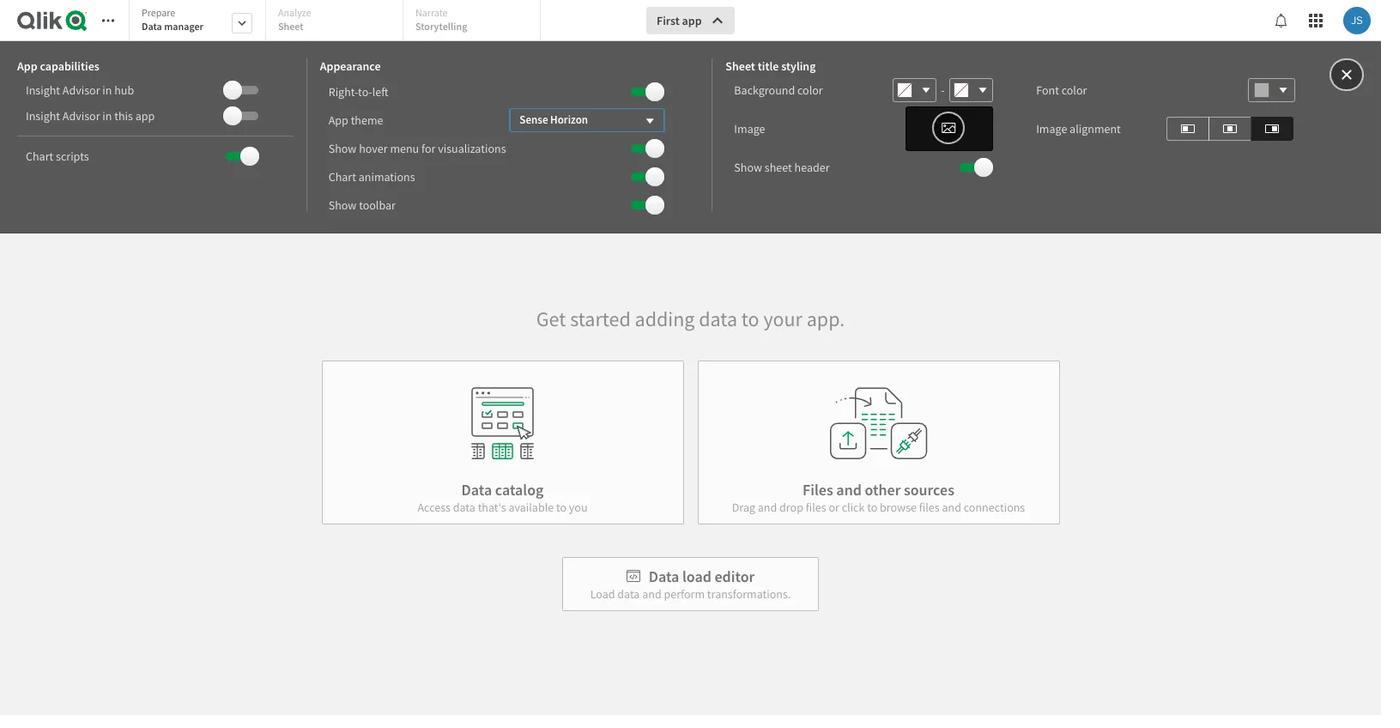Task type: vqa. For each thing, say whether or not it's contained in the screenshot.
Get
yes



Task type: locate. For each thing, give the bounding box(es) containing it.
advisor for hub
[[63, 82, 100, 98]]

2 image from the left
[[1036, 121, 1067, 137]]

data for to
[[699, 305, 738, 332]]

align center image
[[1223, 118, 1237, 139]]

in for this
[[102, 108, 112, 124]]

data catalog access data that's available to you
[[418, 479, 588, 515]]

image down font
[[1036, 121, 1067, 137]]

0 vertical spatial data
[[699, 305, 738, 332]]

browse
[[880, 499, 917, 515]]

transformations.
[[707, 586, 791, 601]]

0 vertical spatial chart
[[26, 149, 53, 164]]

chart left scripts
[[26, 149, 53, 164]]

in left hub in the left of the page
[[102, 82, 112, 98]]

app right first at the left top
[[682, 13, 702, 28]]

and right drag
[[758, 499, 777, 515]]

header
[[795, 160, 830, 175]]

1 horizontal spatial files
[[919, 499, 940, 515]]

1 vertical spatial app
[[329, 112, 348, 127]]

0 horizontal spatial chart
[[26, 149, 53, 164]]

image down background
[[734, 121, 765, 137]]

0 horizontal spatial data
[[453, 499, 475, 515]]

data down the prepare
[[142, 20, 162, 33]]

0 vertical spatial show
[[329, 140, 357, 156]]

advisor
[[63, 82, 100, 98], [63, 108, 100, 124]]

0 horizontal spatial color
[[798, 82, 823, 98]]

hub
[[114, 82, 134, 98]]

1 in from the top
[[102, 82, 112, 98]]

editor
[[715, 566, 755, 586]]

prepare
[[142, 6, 175, 19]]

sheet
[[726, 58, 755, 74]]

files left or
[[806, 499, 826, 515]]

catalog
[[495, 479, 544, 499]]

to left you at the left bottom
[[556, 499, 567, 515]]

perform
[[664, 586, 705, 601]]

0 vertical spatial app
[[17, 58, 37, 74]]

data
[[699, 305, 738, 332], [453, 499, 475, 515], [618, 586, 640, 601]]

show left toolbar
[[329, 197, 357, 212]]

2 vertical spatial show
[[329, 197, 357, 212]]

or
[[829, 499, 840, 515]]

1 horizontal spatial data
[[618, 586, 640, 601]]

0 horizontal spatial image
[[734, 121, 765, 137]]

app inside button
[[682, 13, 702, 28]]

2 vertical spatial data
[[649, 566, 679, 586]]

advisor down the "capabilities"
[[63, 82, 100, 98]]

menu
[[390, 140, 419, 156]]

align right image
[[1265, 118, 1279, 139]]

app right the this
[[135, 108, 155, 124]]

right-to-left
[[329, 84, 388, 99]]

2 horizontal spatial to
[[867, 499, 878, 515]]

show left "hover"
[[329, 140, 357, 156]]

1 vertical spatial insight
[[26, 108, 60, 124]]

0 horizontal spatial to
[[556, 499, 567, 515]]

first app button
[[646, 7, 735, 34]]

2 vertical spatial data
[[618, 586, 640, 601]]

insight advisor in hub
[[26, 82, 134, 98]]

0 horizontal spatial data
[[142, 20, 162, 33]]

first
[[657, 13, 680, 28]]

left
[[372, 84, 388, 99]]

1 horizontal spatial color
[[1062, 82, 1087, 98]]

to inside files and other sources drag and drop files or click to browse files and connections
[[867, 499, 878, 515]]

0 horizontal spatial files
[[806, 499, 826, 515]]

to left your
[[742, 305, 759, 332]]

in left the this
[[102, 108, 112, 124]]

2 in from the top
[[102, 108, 112, 124]]

0 vertical spatial advisor
[[63, 82, 100, 98]]

hover
[[359, 140, 388, 156]]

toolbar
[[0, 0, 1381, 234]]

files
[[806, 499, 826, 515], [919, 499, 940, 515]]

data left load
[[649, 566, 679, 586]]

data left catalog
[[461, 479, 492, 499]]

font
[[1036, 82, 1059, 98]]

visualizations
[[438, 140, 506, 156]]

sense horizon
[[520, 112, 588, 127]]

get
[[536, 305, 566, 332]]

1 vertical spatial show
[[734, 160, 762, 175]]

2 files from the left
[[919, 499, 940, 515]]

files right browse
[[919, 499, 940, 515]]

app left the theme
[[329, 112, 348, 127]]

1 vertical spatial chart
[[329, 169, 356, 184]]

insight advisor in this app
[[26, 108, 155, 124]]

2 horizontal spatial data
[[649, 566, 679, 586]]

2 advisor from the top
[[63, 108, 100, 124]]

to
[[742, 305, 759, 332], [556, 499, 567, 515], [867, 499, 878, 515]]

0 vertical spatial insight
[[26, 82, 60, 98]]

chart up show toolbar
[[329, 169, 356, 184]]

insight
[[26, 82, 60, 98], [26, 108, 60, 124]]

connections
[[964, 499, 1025, 515]]

0 vertical spatial data
[[142, 20, 162, 33]]

2 insight from the top
[[26, 108, 60, 124]]

insight for insight advisor in hub
[[26, 82, 60, 98]]

to right click
[[867, 499, 878, 515]]

0 vertical spatial in
[[102, 82, 112, 98]]

show
[[329, 140, 357, 156], [734, 160, 762, 175], [329, 197, 357, 212]]

app
[[682, 13, 702, 28], [135, 108, 155, 124]]

get started adding data to your app. application
[[0, 0, 1381, 715]]

click
[[842, 499, 865, 515]]

insight up chart scripts
[[26, 108, 60, 124]]

theme
[[351, 112, 383, 127]]

2 horizontal spatial data
[[699, 305, 738, 332]]

insight for insight advisor in this app
[[26, 108, 60, 124]]

1 horizontal spatial image
[[1036, 121, 1067, 137]]

2 color from the left
[[1062, 82, 1087, 98]]

data right adding
[[699, 305, 738, 332]]

data right load
[[618, 586, 640, 601]]

1 color from the left
[[798, 82, 823, 98]]

1 horizontal spatial app
[[682, 13, 702, 28]]

1 vertical spatial app
[[135, 108, 155, 124]]

1 advisor from the top
[[63, 82, 100, 98]]

select image image
[[941, 118, 957, 138]]

show for show hover menu for visualizations
[[329, 140, 357, 156]]

insight down app capabilities
[[26, 82, 60, 98]]

data
[[142, 20, 162, 33], [461, 479, 492, 499], [649, 566, 679, 586]]

chart
[[26, 149, 53, 164], [329, 169, 356, 184]]

drag
[[732, 499, 756, 515]]

app for app theme
[[329, 112, 348, 127]]

data inside data catalog access data that's available to you
[[461, 479, 492, 499]]

in
[[102, 82, 112, 98], [102, 108, 112, 124]]

1 vertical spatial data
[[461, 479, 492, 499]]

data inside data catalog access data that's available to you
[[453, 499, 475, 515]]

data left that's
[[453, 499, 475, 515]]

color down styling
[[798, 82, 823, 98]]

1 files from the left
[[806, 499, 826, 515]]

1 vertical spatial data
[[453, 499, 475, 515]]

1 image from the left
[[734, 121, 765, 137]]

color
[[798, 82, 823, 98], [1062, 82, 1087, 98]]

color right font
[[1062, 82, 1087, 98]]

1 horizontal spatial data
[[461, 479, 492, 499]]

show left the sheet
[[734, 160, 762, 175]]

adding
[[635, 305, 695, 332]]

show sheet header
[[734, 160, 830, 175]]

data for data catalog access data that's available to you
[[461, 479, 492, 499]]

available
[[509, 499, 554, 515]]

advisor for this
[[63, 108, 100, 124]]

1 insight from the top
[[26, 82, 60, 98]]

load
[[682, 566, 712, 586]]

right-
[[329, 84, 358, 99]]

image for image
[[734, 121, 765, 137]]

image
[[734, 121, 765, 137], [1036, 121, 1067, 137]]

to inside data catalog access data that's available to you
[[556, 499, 567, 515]]

0 horizontal spatial app
[[17, 58, 37, 74]]

1 horizontal spatial chart
[[329, 169, 356, 184]]

1 vertical spatial in
[[102, 108, 112, 124]]

alignment
[[1070, 121, 1121, 137]]

image for image alignment
[[1036, 121, 1067, 137]]

app
[[17, 58, 37, 74], [329, 112, 348, 127]]

sense horizon button
[[510, 108, 665, 132]]

and
[[837, 479, 862, 499], [758, 499, 777, 515], [942, 499, 962, 515], [642, 586, 662, 601]]

load
[[590, 586, 615, 601]]

sheet
[[765, 160, 792, 175]]

font color
[[1036, 82, 1087, 98]]

1 vertical spatial advisor
[[63, 108, 100, 124]]

0 vertical spatial app
[[682, 13, 702, 28]]

1 horizontal spatial app
[[329, 112, 348, 127]]

advisor down insight advisor in hub
[[63, 108, 100, 124]]

show toolbar
[[329, 197, 396, 212]]

load data and perform transformations.
[[590, 586, 791, 601]]

app left the "capabilities"
[[17, 58, 37, 74]]

files and other sources drag and drop files or click to browse files and connections
[[732, 479, 1025, 515]]



Task type: describe. For each thing, give the bounding box(es) containing it.
scripts
[[56, 149, 89, 164]]

your
[[764, 305, 803, 332]]

capabilities
[[40, 58, 99, 74]]

other
[[865, 479, 901, 499]]

to-
[[358, 84, 372, 99]]

and left connections
[[942, 499, 962, 515]]

background
[[734, 82, 795, 98]]

manager
[[164, 20, 203, 33]]

chart animations
[[329, 169, 415, 184]]

show for show toolbar
[[329, 197, 357, 212]]

sheet title styling
[[726, 58, 816, 74]]

chart for chart animations
[[329, 169, 356, 184]]

get started adding data to your app.
[[536, 305, 845, 332]]

appearance
[[320, 58, 381, 74]]

app capabilities
[[17, 58, 99, 74]]

that's
[[478, 499, 506, 515]]

toolbar containing first app
[[0, 0, 1381, 234]]

files
[[803, 479, 833, 499]]

and left the "perform"
[[642, 586, 662, 601]]

started
[[570, 305, 631, 332]]

chart for chart scripts
[[26, 149, 53, 164]]

and right files
[[837, 479, 862, 499]]

image alignment
[[1036, 121, 1121, 137]]

access
[[418, 499, 451, 515]]

horizon
[[550, 112, 588, 127]]

data for data load editor
[[649, 566, 679, 586]]

for
[[422, 140, 436, 156]]

app theme
[[329, 112, 383, 127]]

data load editor
[[649, 566, 755, 586]]

app for app capabilities
[[17, 58, 37, 74]]

sense
[[520, 112, 548, 127]]

styling
[[781, 58, 816, 74]]

title
[[758, 58, 779, 74]]

show hover menu for visualizations
[[329, 140, 506, 156]]

animations
[[359, 169, 415, 184]]

jacob simon image
[[1344, 7, 1371, 34]]

app.
[[807, 305, 845, 332]]

toolbar
[[359, 197, 396, 212]]

prepare data manager
[[142, 6, 203, 33]]

color for font color
[[1062, 82, 1087, 98]]

first app
[[657, 13, 702, 28]]

in for hub
[[102, 82, 112, 98]]

this
[[114, 108, 133, 124]]

background color
[[734, 82, 823, 98]]

chart scripts
[[26, 149, 89, 164]]

align left image
[[1181, 118, 1195, 139]]

1 horizontal spatial to
[[742, 305, 759, 332]]

data inside "prepare data manager"
[[142, 20, 162, 33]]

close app options image
[[1339, 64, 1355, 85]]

sources
[[904, 479, 955, 499]]

0 horizontal spatial app
[[135, 108, 155, 124]]

data for that's
[[453, 499, 475, 515]]

show for show sheet header
[[734, 160, 762, 175]]

drop
[[780, 499, 804, 515]]

you
[[569, 499, 588, 515]]

-
[[941, 82, 945, 98]]

color for background color
[[798, 82, 823, 98]]



